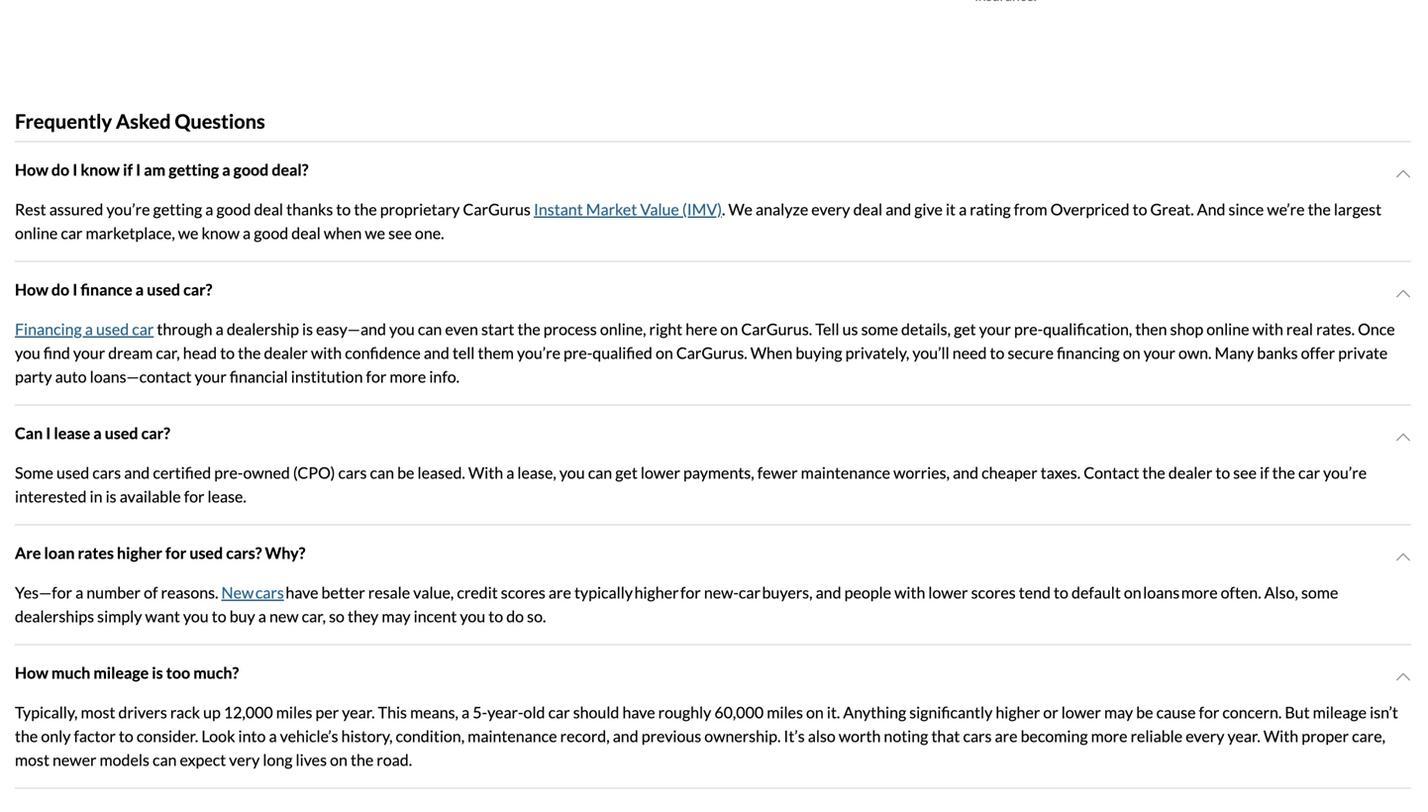 Task type: describe. For each thing, give the bounding box(es) containing it.
for inside dropdown button
[[165, 543, 187, 563]]

a right into
[[269, 727, 277, 746]]

on left 'it.'
[[806, 703, 824, 722]]

details,
[[902, 320, 951, 339]]

if inside dropdown button
[[123, 160, 133, 179]]

(imv)
[[683, 200, 722, 219]]

car, inside have better resale value, credit scores are typically higher for new-car buyers, and people with lower scores tend to default on loans more often. also, some dealerships simply want you to buy a new car, so they may incent you to do so.
[[302, 607, 326, 626]]

typically, most drivers rack up 12,000 miles per year. this means, a 5-year-old car should have roughly 60,000 miles on it. anything significantly higher or lower may be cause for concern. but mileage isn't the only factor to consider. look into a vehicle's history, condition, maintenance record, and previous ownership. it's also worth noting that cars are becoming more reliable every year. with proper care, most newer models can expect very long lives on the road.
[[15, 703, 1399, 770]]

0 vertical spatial cargurus.
[[741, 320, 813, 339]]

lower inside have better resale value, credit scores are typically higher for new-car buyers, and people with lower scores tend to default on loans more often. also, some dealerships simply want you to buy a new car, so they may incent you to do so.
[[929, 583, 969, 602]]

a down how do i know if i am getting a good deal?
[[205, 200, 213, 219]]

financing a used car
[[15, 320, 154, 339]]

higher inside 'typically, most drivers rack up 12,000 miles per year. this means, a 5-year-old car should have roughly 60,000 miles on it. anything significantly higher or lower may be cause for concern. but mileage isn't the only factor to consider. look into a vehicle's history, condition, maintenance record, and previous ownership. it's also worth noting that cars are becoming more reliable every year. with proper care, most newer models can expect very long lives on the road.'
[[996, 703, 1041, 722]]

this
[[378, 703, 407, 722]]

good inside dropdown button
[[234, 160, 269, 179]]

used inside dropdown button
[[105, 424, 138, 443]]

used up through
[[147, 280, 180, 299]]

may inside have better resale value, credit scores are typically higher for new-car buyers, and people with lower scores tend to default on loans more often. also, some dealerships simply want you to buy a new car, so they may incent you to do so.
[[382, 607, 411, 626]]

0 horizontal spatial year.
[[342, 703, 375, 722]]

find
[[43, 343, 70, 363]]

questions
[[175, 109, 265, 133]]

new cars
[[221, 583, 284, 602]]

some inside through a dealership is easy—and you can even start the process online, right here on cargurus. tell us some details, get your pre-qualification, then shop online with real rates. once you find your dream car, head to the dealer with confidence and tell them you're pre-qualified on cargurus. when buying privately, you'll need to secure financing on your own. many banks offer private party auto loans—contact your financial institution for more info.
[[862, 320, 899, 339]]

it's
[[784, 727, 805, 746]]

secure
[[1008, 343, 1054, 363]]

cargurus
[[463, 200, 531, 219]]

value
[[640, 200, 680, 219]]

0 horizontal spatial most
[[15, 750, 49, 770]]

may inside 'typically, most drivers rack up 12,000 miles per year. this means, a 5-year-old car should have roughly 60,000 miles on it. anything significantly higher or lower may be cause for concern. but mileage isn't the only factor to consider. look into a vehicle's history, condition, maintenance record, and previous ownership. it's also worth noting that cars are becoming more reliable every year. with proper care, most newer models can expect very long lives on the road.'
[[1105, 703, 1134, 722]]

can i lease a used car?
[[15, 424, 170, 443]]

car buyers,
[[739, 583, 813, 602]]

and inside 'typically, most drivers rack up 12,000 miles per year. this means, a 5-year-old car should have roughly 60,000 miles on it. anything significantly higher or lower may be cause for concern. but mileage isn't the only factor to consider. look into a vehicle's history, condition, maintenance record, and previous ownership. it's also worth noting that cars are becoming more reliable every year. with proper care, most newer models can expect very long lives on the road.'
[[613, 727, 639, 746]]

you inside some used cars and certified pre-owned (cpo) cars can be leased. with a lease, you can get lower payments, fewer maintenance worries, and cheaper taxes. contact the dealer to see if the car you're interested in is available for lease.
[[560, 463, 585, 482]]

they
[[348, 607, 379, 626]]

do for finance
[[51, 280, 70, 299]]

for inside some used cars and certified pre-owned (cpo) cars can be leased. with a lease, you can get lower payments, fewer maintenance worries, and cheaper taxes. contact the dealer to see if the car you're interested in is available for lease.
[[184, 487, 205, 506]]

certified
[[153, 463, 211, 482]]

cause
[[1157, 703, 1196, 722]]

offer
[[1302, 343, 1336, 363]]

. we analyze every deal and give it a rating from overpriced to great. and since we're the largest online car marketplace, we know a good deal when we see one.
[[15, 200, 1382, 243]]

rack
[[170, 703, 200, 722]]

tell
[[453, 343, 475, 363]]

i up assured
[[73, 160, 78, 179]]

through a dealership is easy—and you can even start the process online, right here on cargurus. tell us some details, get your pre-qualification, then shop online with real rates. once you find your dream car, head to the dealer with confidence and tell them you're pre-qualified on cargurus. when buying privately, you'll need to secure financing on your own. many banks offer private party auto loans—contact your financial institution for more info.
[[15, 320, 1396, 386]]

financing
[[15, 320, 82, 339]]

instant market value (imv) link
[[534, 200, 722, 219]]

0 vertical spatial pre-
[[1015, 320, 1044, 339]]

condition,
[[396, 727, 465, 746]]

give
[[915, 200, 943, 219]]

i inside the how do i finance a used car? dropdown button
[[73, 280, 78, 299]]

also,
[[1265, 583, 1299, 602]]

cheaper
[[982, 463, 1038, 482]]

more inside through a dealership is easy—and you can even start the process online, right here on cargurus. tell us some details, get your pre-qualification, then shop online with real rates. once you find your dream car, head to the dealer with confidence and tell them you're pre-qualified on cargurus. when buying privately, you'll need to secure financing on your own. many banks offer private party auto loans—contact your financial institution for more info.
[[390, 367, 426, 386]]

on right here
[[721, 320, 738, 339]]

isn't
[[1370, 703, 1399, 722]]

know inside dropdown button
[[81, 160, 120, 179]]

how do i know if i am getting a good deal?
[[15, 160, 309, 179]]

on down then
[[1123, 343, 1141, 363]]

can left leased.
[[370, 463, 394, 482]]

you up party
[[15, 343, 40, 363]]

a right financing at the top left of the page
[[85, 320, 93, 339]]

how much mileage is too much? button
[[15, 645, 1412, 701]]

you down credit
[[460, 607, 486, 626]]

dealer inside through a dealership is easy—and you can even start the process online, right here on cargurus. tell us some details, get your pre-qualification, then shop online with real rates. once you find your dream car, head to the dealer with confidence and tell them you're pre-qualified on cargurus. when buying privately, you'll need to secure financing on your own. many banks offer private party auto loans—contact your financial institution for more info.
[[264, 343, 308, 363]]

long
[[263, 750, 293, 770]]

process
[[544, 320, 597, 339]]

much?
[[193, 663, 239, 683]]

often.
[[1221, 583, 1262, 602]]

rest
[[15, 200, 46, 219]]

how do i finance a used car?
[[15, 280, 212, 299]]

used up dream
[[96, 320, 129, 339]]

how for how do i finance a used car?
[[15, 280, 48, 299]]

are
[[15, 543, 41, 563]]

buy
[[230, 607, 255, 626]]

get inside through a dealership is easy—and you can even start the process online, right here on cargurus. tell us some details, get your pre-qualification, then shop online with real rates. once you find your dream car, head to the dealer with confidence and tell them you're pre-qualified on cargurus. when buying privately, you'll need to secure financing on your own. many banks offer private party auto loans—contact your financial institution for more info.
[[954, 320, 977, 339]]

1 vertical spatial getting
[[153, 200, 202, 219]]

proper
[[1302, 727, 1350, 746]]

can right lease,
[[588, 463, 612, 482]]

1 horizontal spatial most
[[81, 703, 115, 722]]

your down head on the top left of the page
[[195, 367, 227, 386]]

2 horizontal spatial deal
[[854, 200, 883, 219]]

also
[[808, 727, 836, 746]]

with inside have better resale value, credit scores are typically higher for new-car buyers, and people with lower scores tend to default on loans more often. also, some dealerships simply want you to buy a new car, so they may incent you to do so.
[[895, 583, 926, 602]]

easy—and
[[316, 320, 386, 339]]

car? inside dropdown button
[[183, 280, 212, 299]]

to inside some used cars and certified pre-owned (cpo) cars can be leased. with a lease, you can get lower payments, fewer maintenance worries, and cheaper taxes. contact the dealer to see if the car you're interested in is available for lease.
[[1216, 463, 1231, 482]]

a inside have better resale value, credit scores are typically higher for new-car buyers, and people with lower scores tend to default on loans more often. also, some dealerships simply want you to buy a new car, so they may incent you to do so.
[[258, 607, 266, 626]]

noting
[[884, 727, 929, 746]]

and left 'cheaper'
[[953, 463, 979, 482]]

your up need
[[980, 320, 1012, 339]]

thanks
[[286, 200, 333, 219]]

to inside . we analyze every deal and give it a rating from overpriced to great. and since we're the largest online car marketplace, we know a good deal when we see one.
[[1133, 200, 1148, 219]]

some
[[15, 463, 53, 482]]

confidence
[[345, 343, 421, 363]]

you down reasons.
[[183, 607, 209, 626]]

chevron down image for . we analyze every deal and give it a rating from overpriced to great. and since we're the largest online car marketplace, we know a good deal when we see one.
[[1396, 166, 1412, 182]]

on down right
[[656, 343, 673, 363]]

more inside 'typically, most drivers rack up 12,000 miles per year. this means, a 5-year-old car should have roughly 60,000 miles on it. anything significantly higher or lower may be cause for concern. but mileage isn't the only factor to consider. look into a vehicle's history, condition, maintenance record, and previous ownership. it's also worth noting that cars are becoming more reliable every year. with proper care, most newer models can expect very long lives on the road.'
[[1092, 727, 1128, 746]]

to inside 'typically, most drivers rack up 12,000 miles per year. this means, a 5-year-old car should have roughly 60,000 miles on it. anything significantly higher or lower may be cause for concern. but mileage isn't the only factor to consider. look into a vehicle's history, condition, maintenance record, and previous ownership. it's also worth noting that cars are becoming more reliable every year. with proper care, most newer models can expect very long lives on the road.'
[[119, 727, 134, 746]]

factor
[[74, 727, 116, 746]]

lease.
[[208, 487, 247, 506]]

frequently asked questions
[[15, 109, 265, 133]]

then
[[1136, 320, 1168, 339]]

car, inside through a dealership is easy—and you can even start the process online, right here on cargurus. tell us some details, get your pre-qualification, then shop online with real rates. once you find your dream car, head to the dealer with confidence and tell them you're pre-qualified on cargurus. when buying privately, you'll need to secure financing on your own. many banks offer private party auto loans—contact your financial institution for more info.
[[156, 343, 180, 363]]

overpriced
[[1051, 200, 1130, 219]]

1 miles from the left
[[276, 703, 313, 722]]

on right lives
[[330, 750, 348, 770]]

proprietary
[[380, 200, 460, 219]]

1 horizontal spatial cars
[[338, 463, 367, 482]]

be inside some used cars and certified pre-owned (cpo) cars can be leased. with a lease, you can get lower payments, fewer maintenance worries, and cheaper taxes. contact the dealer to see if the car you're interested in is available for lease.
[[397, 463, 415, 482]]

simply
[[97, 607, 142, 626]]

have inside have better resale value, credit scores are typically higher for new-car buyers, and people with lower scores tend to default on loans more often. also, some dealerships simply want you to buy a new car, so they may incent you to do so.
[[286, 583, 319, 602]]

on loans more
[[1124, 583, 1218, 602]]

2 we from the left
[[365, 223, 385, 243]]

online inside . we analyze every deal and give it a rating from overpriced to great. and since we're the largest online car marketplace, we know a good deal when we see one.
[[15, 223, 58, 243]]

how do i know if i am getting a good deal? button
[[15, 142, 1412, 198]]

is for dealership
[[302, 320, 313, 339]]

largest
[[1335, 200, 1382, 219]]

one.
[[415, 223, 444, 243]]

roughly
[[659, 703, 712, 722]]

car inside 'typically, most drivers rack up 12,000 miles per year. this means, a 5-year-old car should have roughly 60,000 miles on it. anything significantly higher or lower may be cause for concern. but mileage isn't the only factor to consider. look into a vehicle's history, condition, maintenance record, and previous ownership. it's also worth noting that cars are becoming more reliable every year. with proper care, most newer models can expect very long lives on the road.'
[[548, 703, 570, 722]]

used left cars?
[[190, 543, 223, 563]]

a right "it"
[[959, 200, 967, 219]]

can i lease a used car? button
[[15, 406, 1412, 461]]

cars inside 'typically, most drivers rack up 12,000 miles per year. this means, a 5-year-old car should have roughly 60,000 miles on it. anything significantly higher or lower may be cause for concern. but mileage isn't the only factor to consider. look into a vehicle's history, condition, maintenance record, and previous ownership. it's also worth noting that cars are becoming more reliable every year. with proper care, most newer models can expect very long lives on the road.'
[[964, 727, 992, 746]]

loans—contact
[[90, 367, 192, 386]]

am
[[144, 160, 166, 179]]

people
[[845, 583, 892, 602]]

a inside through a dealership is easy—and you can even start the process online, right here on cargurus. tell us some details, get your pre-qualification, then shop online with real rates. once you find your dream car, head to the dealer with confidence and tell them you're pre-qualified on cargurus. when buying privately, you'll need to secure financing on your own. many banks offer private party auto loans—contact your financial institution for more info.
[[216, 320, 224, 339]]

new-
[[704, 583, 739, 602]]

you're inside through a dealership is easy—and you can even start the process online, right here on cargurus. tell us some details, get your pre-qualification, then shop online with real rates. once you find your dream car, head to the dealer with confidence and tell them you're pre-qualified on cargurus. when buying privately, you'll need to secure financing on your own. many banks offer private party auto loans—contact your financial institution for more info.
[[517, 343, 561, 363]]

1 vertical spatial with
[[311, 343, 342, 363]]

anything
[[844, 703, 907, 722]]

a left 5-
[[462, 703, 470, 722]]

used inside some used cars and certified pre-owned (cpo) cars can be leased. with a lease, you can get lower payments, fewer maintenance worries, and cheaper taxes. contact the dealer to see if the car you're interested in is available for lease.
[[56, 463, 89, 482]]

1 horizontal spatial pre-
[[564, 343, 593, 363]]

car inside . we analyze every deal and give it a rating from overpriced to great. and since we're the largest online car marketplace, we know a good deal when we see one.
[[61, 223, 83, 243]]

privately,
[[846, 343, 910, 363]]

0 horizontal spatial cars
[[92, 463, 121, 482]]

here
[[686, 320, 718, 339]]

be inside 'typically, most drivers rack up 12,000 miles per year. this means, a 5-year-old car should have roughly 60,000 miles on it. anything significantly higher or lower may be cause for concern. but mileage isn't the only factor to consider. look into a vehicle's history, condition, maintenance record, and previous ownership. it's also worth noting that cars are becoming more reliable every year. with proper care, most newer models can expect very long lives on the road.'
[[1137, 703, 1154, 722]]

and inside . we analyze every deal and give it a rating from overpriced to great. and since we're the largest online car marketplace, we know a good deal when we see one.
[[886, 200, 912, 219]]

dealership
[[227, 320, 299, 339]]

ownership.
[[705, 727, 781, 746]]

right
[[650, 320, 683, 339]]

so
[[329, 607, 345, 626]]

so.
[[527, 607, 546, 626]]

marketplace,
[[86, 223, 175, 243]]



Task type: locate. For each thing, give the bounding box(es) containing it.
may
[[382, 607, 411, 626], [1105, 703, 1134, 722]]

1 horizontal spatial we
[[365, 223, 385, 243]]

cars?
[[226, 543, 262, 563]]

2 horizontal spatial you're
[[1324, 463, 1367, 482]]

can left 'even'
[[418, 320, 442, 339]]

for
[[366, 367, 387, 386], [184, 487, 205, 506], [165, 543, 187, 563], [1199, 703, 1220, 722]]

chevron down image for some used cars and certified pre-owned (cpo) cars can be leased. with a lease, you can get lower payments, fewer maintenance worries, and cheaper taxes. contact the dealer to see if the car you're interested in is available for lease.
[[1396, 429, 1412, 445]]

1 vertical spatial more
[[1092, 727, 1128, 746]]

car inside some used cars and certified pre-owned (cpo) cars can be leased. with a lease, you can get lower payments, fewer maintenance worries, and cheaper taxes. contact the dealer to see if the car you're interested in is available for lease.
[[1299, 463, 1321, 482]]

a up head on the top left of the page
[[216, 320, 224, 339]]

2 chevron down image from the top
[[1396, 549, 1412, 565]]

every inside 'typically, most drivers rack up 12,000 miles per year. this means, a 5-year-old car should have roughly 60,000 miles on it. anything significantly higher or lower may be cause for concern. but mileage isn't the only factor to consider. look into a vehicle's history, condition, maintenance record, and previous ownership. it's also worth noting that cars are becoming more reliable every year. with proper care, most newer models can expect very long lives on the road.'
[[1186, 727, 1225, 746]]

the
[[354, 200, 377, 219], [1308, 200, 1331, 219], [518, 320, 541, 339], [238, 343, 261, 363], [1143, 463, 1166, 482], [1273, 463, 1296, 482], [15, 727, 38, 746], [351, 750, 374, 770]]

is inside dropdown button
[[152, 663, 163, 683]]

2 vertical spatial with
[[895, 583, 926, 602]]

2 vertical spatial is
[[152, 663, 163, 683]]

scores
[[501, 583, 546, 602], [972, 583, 1016, 602]]

much
[[51, 663, 90, 683]]

1 vertical spatial pre-
[[564, 343, 593, 363]]

you right lease,
[[560, 463, 585, 482]]

higher inside dropdown button
[[117, 543, 162, 563]]

used right lease
[[105, 424, 138, 443]]

maintenance right fewer
[[801, 463, 891, 482]]

0 vertical spatial with
[[469, 463, 503, 482]]

i left finance at the top of the page
[[73, 280, 78, 299]]

how for how much mileage is too much?
[[15, 663, 48, 683]]

cargurus. up when
[[741, 320, 813, 339]]

default
[[1072, 583, 1121, 602]]

chevron down image
[[1396, 166, 1412, 182], [1396, 549, 1412, 565]]

more down confidence in the left of the page
[[390, 367, 426, 386]]

and inside through a dealership is easy—and you can even start the process online, right here on cargurus. tell us some details, get your pre-qualification, then shop online with real rates. once you find your dream car, head to the dealer with confidence and tell them you're pre-qualified on cargurus. when buying privately, you'll need to secure financing on your own. many banks offer private party auto loans—contact your financial institution for more info.
[[424, 343, 450, 363]]

maintenance inside some used cars and certified pre-owned (cpo) cars can be leased. with a lease, you can get lower payments, fewer maintenance worries, and cheaper taxes. contact the dealer to see if the car you're interested in is available for lease.
[[801, 463, 891, 482]]

them
[[478, 343, 514, 363]]

cars right that
[[964, 727, 992, 746]]

for inside through a dealership is easy—and you can even start the process online, right here on cargurus. tell us some details, get your pre-qualification, then shop online with real rates. once you find your dream car, head to the dealer with confidence and tell them you're pre-qualified on cargurus. when buying privately, you'll need to secure financing on your own. many banks offer private party auto loans—contact your financial institution for more info.
[[366, 367, 387, 386]]

your
[[980, 320, 1012, 339], [73, 343, 105, 363], [1144, 343, 1176, 363], [195, 367, 227, 386]]

asked
[[116, 109, 171, 133]]

deal left thanks
[[254, 200, 283, 219]]

0 vertical spatial maintenance
[[801, 463, 891, 482]]

do up financing at the top left of the page
[[51, 280, 70, 299]]

many
[[1215, 343, 1255, 363]]

1 vertical spatial be
[[1137, 703, 1154, 722]]

1 vertical spatial online
[[1207, 320, 1250, 339]]

can down consider.
[[153, 750, 177, 770]]

buying
[[796, 343, 843, 363]]

drivers
[[118, 703, 167, 722]]

0 horizontal spatial with
[[311, 343, 342, 363]]

you're inside some used cars and certified pre-owned (cpo) cars can be leased. with a lease, you can get lower payments, fewer maintenance worries, and cheaper taxes. contact the dealer to see if the car you're interested in is available for lease.
[[1324, 463, 1367, 482]]

0 horizontal spatial miles
[[276, 703, 313, 722]]

car, down through
[[156, 343, 180, 363]]

a down questions
[[222, 160, 230, 179]]

2 how from the top
[[15, 280, 48, 299]]

0 vertical spatial getting
[[169, 160, 219, 179]]

chevron down image inside how much mileage is too much? dropdown button
[[1396, 669, 1412, 685]]

some right the also,
[[1302, 583, 1339, 602]]

0 vertical spatial you're
[[106, 200, 150, 219]]

be
[[397, 463, 415, 482], [1137, 703, 1154, 722]]

pre- up lease.
[[214, 463, 243, 482]]

with up banks
[[1253, 320, 1284, 339]]

1 vertical spatial know
[[202, 223, 240, 243]]

deal?
[[272, 160, 309, 179]]

maintenance down the year-
[[468, 727, 557, 746]]

you up confidence in the left of the page
[[389, 320, 415, 339]]

0 horizontal spatial lower
[[641, 463, 681, 482]]

vehicle's
[[280, 727, 338, 746]]

expect
[[180, 750, 226, 770]]

party
[[15, 367, 52, 386]]

cars right (cpo)
[[338, 463, 367, 482]]

1 horizontal spatial is
[[152, 663, 163, 683]]

reliable
[[1131, 727, 1183, 746]]

used up interested
[[56, 463, 89, 482]]

1 vertical spatial maintenance
[[468, 727, 557, 746]]

for inside 'typically, most drivers rack up 12,000 miles per year. this means, a 5-year-old car should have roughly 60,000 miles on it. anything significantly higher or lower may be cause for concern. but mileage isn't the only factor to consider. look into a vehicle's history, condition, maintenance record, and previous ownership. it's also worth noting that cars are becoming more reliable every year. with proper care, most newer models can expect very long lives on the road.'
[[1199, 703, 1220, 722]]

1 horizontal spatial every
[[1186, 727, 1225, 746]]

1 we from the left
[[178, 223, 199, 243]]

0 horizontal spatial if
[[123, 160, 133, 179]]

look
[[201, 727, 235, 746]]

real
[[1287, 320, 1314, 339]]

1 vertical spatial good
[[216, 200, 251, 219]]

reasons.
[[161, 583, 218, 602]]

your down financing a used car
[[73, 343, 105, 363]]

do left the so.
[[507, 607, 524, 626]]

dealer right contact
[[1169, 463, 1213, 482]]

0 vertical spatial more
[[390, 367, 426, 386]]

3 how from the top
[[15, 663, 48, 683]]

maintenance inside 'typically, most drivers rack up 12,000 miles per year. this means, a 5-year-old car should have roughly 60,000 miles on it. anything significantly higher or lower may be cause for concern. but mileage isn't the only factor to consider. look into a vehicle's history, condition, maintenance record, and previous ownership. it's also worth noting that cars are becoming more reliable every year. with proper care, most newer models can expect very long lives on the road.'
[[468, 727, 557, 746]]

3 chevron down image from the top
[[1396, 669, 1412, 685]]

more left reliable
[[1092, 727, 1128, 746]]

if
[[123, 160, 133, 179], [1260, 463, 1270, 482]]

mileage
[[93, 663, 149, 683], [1313, 703, 1367, 722]]

in
[[90, 487, 103, 506]]

higher
[[117, 543, 162, 563], [996, 703, 1041, 722]]

car, left so
[[302, 607, 326, 626]]

do inside have better resale value, credit scores are typically higher for new-car buyers, and people with lower scores tend to default on loans more often. also, some dealerships simply want you to buy a new car, so they may incent you to do so.
[[507, 607, 524, 626]]

but
[[1285, 703, 1310, 722]]

1 vertical spatial with
[[1264, 727, 1299, 746]]

0 vertical spatial dealer
[[264, 343, 308, 363]]

do inside dropdown button
[[51, 280, 70, 299]]

1 vertical spatial car?
[[141, 424, 170, 443]]

pre- up the secure
[[1015, 320, 1044, 339]]

incent
[[414, 607, 457, 626]]

chevron down image for typically, most drivers rack up 12,000 miles per year. this means, a 5-year-old car should have roughly 60,000 miles on it. anything significantly higher or lower may be cause for concern. but mileage isn't the only factor to consider. look into a vehicle's history, condition, maintenance record, and previous ownership. it's also worth noting that cars are becoming more reliable every year. with proper care, most newer models can expect very long lives on the road.
[[1396, 669, 1412, 685]]

0 vertical spatial are
[[549, 583, 572, 602]]

0 vertical spatial is
[[302, 320, 313, 339]]

how for how do i know if i am getting a good deal?
[[15, 160, 48, 179]]

0 vertical spatial know
[[81, 160, 120, 179]]

dealer inside some used cars and certified pre-owned (cpo) cars can be leased. with a lease, you can get lower payments, fewer maintenance worries, and cheaper taxes. contact the dealer to see if the car you're interested in is available for lease.
[[1169, 463, 1213, 482]]

info.
[[429, 367, 460, 386]]

1 horizontal spatial maintenance
[[801, 463, 891, 482]]

1 vertical spatial are
[[995, 727, 1018, 746]]

with inside some used cars and certified pre-owned (cpo) cars can be leased. with a lease, you can get lower payments, fewer maintenance worries, and cheaper taxes. contact the dealer to see if the car you're interested in is available for lease.
[[469, 463, 503, 482]]

know inside . we analyze every deal and give it a rating from overpriced to great. and since we're the largest online car marketplace, we know a good deal when we see one.
[[202, 223, 240, 243]]

online inside through a dealership is easy—and you can even start the process online, right here on cargurus. tell us some details, get your pre-qualification, then shop online with real rates. once you find your dream car, head to the dealer with confidence and tell them you're pre-qualified on cargurus. when buying privately, you'll need to secure financing on your own. many banks offer private party auto loans—contact your financial institution for more info.
[[1207, 320, 1250, 339]]

good down thanks
[[254, 223, 288, 243]]

1 horizontal spatial car,
[[302, 607, 326, 626]]

if inside some used cars and certified pre-owned (cpo) cars can be leased. with a lease, you can get lower payments, fewer maintenance worries, and cheaper taxes. contact the dealer to see if the car you're interested in is available for lease.
[[1260, 463, 1270, 482]]

2 vertical spatial good
[[254, 223, 288, 243]]

1 horizontal spatial online
[[1207, 320, 1250, 339]]

for right "cause"
[[1199, 703, 1220, 722]]

is inside through a dealership is easy—and you can even start the process online, right here on cargurus. tell us some details, get your pre-qualification, then shop online with real rates. once you find your dream car, head to the dealer with confidence and tell them you're pre-qualified on cargurus. when buying privately, you'll need to secure financing on your own. many banks offer private party auto loans—contact your financial institution for more info.
[[302, 320, 313, 339]]

i left am
[[136, 160, 141, 179]]

0 horizontal spatial scores
[[501, 583, 546, 602]]

a right buy
[[258, 607, 266, 626]]

1 vertical spatial year.
[[1228, 727, 1261, 746]]

1 vertical spatial every
[[1186, 727, 1225, 746]]

have up previous
[[623, 703, 655, 722]]

lower inside 'typically, most drivers rack up 12,000 miles per year. this means, a 5-year-old car should have roughly 60,000 miles on it. anything significantly higher or lower may be cause for concern. but mileage isn't the only factor to consider. look into a vehicle's history, condition, maintenance record, and previous ownership. it's also worth noting that cars are becoming more reliable every year. with proper care, most newer models can expect very long lives on the road.'
[[1062, 703, 1102, 722]]

how up financing at the top left of the page
[[15, 280, 48, 299]]

0 horizontal spatial are
[[549, 583, 572, 602]]

i inside can i lease a used car? dropdown button
[[46, 424, 51, 443]]

to
[[336, 200, 351, 219], [1133, 200, 1148, 219], [220, 343, 235, 363], [990, 343, 1005, 363], [1216, 463, 1231, 482], [1054, 583, 1069, 602], [212, 607, 226, 626], [489, 607, 503, 626], [119, 727, 134, 746]]

when
[[751, 343, 793, 363]]

mileage up drivers
[[93, 663, 149, 683]]

0 vertical spatial how
[[15, 160, 48, 179]]

new cars link
[[221, 583, 284, 602]]

how inside dropdown button
[[15, 280, 48, 299]]

are left typically higher for
[[549, 583, 572, 602]]

0 horizontal spatial know
[[81, 160, 120, 179]]

a left when
[[243, 223, 251, 243]]

we right marketplace,
[[178, 223, 199, 243]]

getting down how do i know if i am getting a good deal?
[[153, 200, 202, 219]]

can inside through a dealership is easy—and you can even start the process online, right here on cargurus. tell us some details, get your pre-qualification, then shop online with real rates. once you find your dream car, head to the dealer with confidence and tell them you're pre-qualified on cargurus. when buying privately, you'll need to secure financing on your own. many banks offer private party auto loans—contact your financial institution for more info.
[[418, 320, 442, 339]]

0 vertical spatial car?
[[183, 280, 212, 299]]

know down how do i know if i am getting a good deal?
[[202, 223, 240, 243]]

pre-
[[1015, 320, 1044, 339], [564, 343, 593, 363], [214, 463, 243, 482]]

some
[[862, 320, 899, 339], [1302, 583, 1339, 602]]

0 vertical spatial chevron down image
[[1396, 166, 1412, 182]]

loan
[[44, 543, 75, 563]]

with up institution
[[311, 343, 342, 363]]

interested
[[15, 487, 87, 506]]

significantly
[[910, 703, 993, 722]]

are inside 'typically, most drivers rack up 12,000 miles per year. this means, a 5-year-old car should have roughly 60,000 miles on it. anything significantly higher or lower may be cause for concern. but mileage isn't the only factor to consider. look into a vehicle's history, condition, maintenance record, and previous ownership. it's also worth noting that cars are becoming more reliable every year. with proper care, most newer models can expect very long lives on the road.'
[[995, 727, 1018, 746]]

cars up in
[[92, 463, 121, 482]]

1 chevron down image from the top
[[1396, 166, 1412, 182]]

resale
[[368, 583, 410, 602]]

have up new
[[286, 583, 319, 602]]

0 vertical spatial may
[[382, 607, 411, 626]]

0 horizontal spatial deal
[[254, 200, 283, 219]]

1 vertical spatial do
[[51, 280, 70, 299]]

every right analyze
[[812, 200, 851, 219]]

do inside dropdown button
[[51, 160, 70, 179]]

good inside . we analyze every deal and give it a rating from overpriced to great. and since we're the largest online car marketplace, we know a good deal when we see one.
[[254, 223, 288, 243]]

chevron down image inside are loan rates higher for used cars? why? dropdown button
[[1396, 549, 1412, 565]]

analyze
[[756, 200, 809, 219]]

qualified
[[593, 343, 653, 363]]

0 horizontal spatial online
[[15, 223, 58, 243]]

chevron down image
[[1396, 286, 1412, 302], [1396, 429, 1412, 445], [1396, 669, 1412, 685]]

why?
[[265, 543, 306, 563]]

1 vertical spatial some
[[1302, 583, 1339, 602]]

0 vertical spatial good
[[234, 160, 269, 179]]

1 horizontal spatial lower
[[929, 583, 969, 602]]

a inside some used cars and certified pre-owned (cpo) cars can be leased. with a lease, you can get lower payments, fewer maintenance worries, and cheaper taxes. contact the dealer to see if the car you're interested in is available for lease.
[[507, 463, 515, 482]]

of
[[144, 583, 158, 602]]

finance
[[81, 280, 132, 299]]

1 horizontal spatial year.
[[1228, 727, 1261, 746]]

yes—for
[[15, 583, 72, 602]]

qualification,
[[1044, 320, 1133, 339]]

for down certified
[[184, 487, 205, 506]]

only
[[41, 727, 71, 746]]

and inside have better resale value, credit scores are typically higher for new-car buyers, and people with lower scores tend to default on loans more often. also, some dealerships simply want you to buy a new car, so they may incent you to do so.
[[816, 583, 842, 602]]

get up need
[[954, 320, 977, 339]]

the inside . we analyze every deal and give it a rating from overpriced to great. and since we're the largest online car marketplace, we know a good deal when we see one.
[[1308, 200, 1331, 219]]

0 horizontal spatial car,
[[156, 343, 180, 363]]

2 horizontal spatial pre-
[[1015, 320, 1044, 339]]

1 scores from the left
[[501, 583, 546, 602]]

when
[[324, 223, 362, 243]]

even
[[445, 320, 478, 339]]

and left give
[[886, 200, 912, 219]]

5-
[[473, 703, 488, 722]]

with down but on the bottom right
[[1264, 727, 1299, 746]]

see inside . we analyze every deal and give it a rating from overpriced to great. and since we're the largest online car marketplace, we know a good deal when we see one.
[[389, 223, 412, 243]]

lease
[[54, 424, 90, 443]]

financing a used car link
[[15, 320, 154, 339]]

credit
[[457, 583, 498, 602]]

year. up history,
[[342, 703, 375, 722]]

we
[[729, 200, 753, 219]]

car? up through
[[183, 280, 212, 299]]

get inside some used cars and certified pre-owned (cpo) cars can be leased. with a lease, you can get lower payments, fewer maintenance worries, and cheaper taxes. contact the dealer to see if the car you're interested in is available for lease.
[[616, 463, 638, 482]]

we down rest assured you're getting a good deal thanks to the proprietary cargurus instant market value (imv)
[[365, 223, 385, 243]]

2 miles from the left
[[767, 703, 803, 722]]

own.
[[1179, 343, 1212, 363]]

a left lease,
[[507, 463, 515, 482]]

1 vertical spatial chevron down image
[[1396, 549, 1412, 565]]

pre- inside some used cars and certified pre-owned (cpo) cars can be leased. with a lease, you can get lower payments, fewer maintenance worries, and cheaper taxes. contact the dealer to see if the car you're interested in is available for lease.
[[214, 463, 243, 482]]

want
[[145, 607, 180, 626]]

lease,
[[518, 463, 557, 482]]

is for mileage
[[152, 663, 163, 683]]

most down only
[[15, 750, 49, 770]]

0 horizontal spatial mileage
[[93, 663, 149, 683]]

1 horizontal spatial know
[[202, 223, 240, 243]]

scores left the tend
[[972, 583, 1016, 602]]

with inside 'typically, most drivers rack up 12,000 miles per year. this means, a 5-year-old car should have roughly 60,000 miles on it. anything significantly higher or lower may be cause for concern. but mileage isn't the only factor to consider. look into a vehicle's history, condition, maintenance record, and previous ownership. it's also worth noting that cars are becoming more reliable every year. with proper care, most newer models can expect very long lives on the road.'
[[1264, 727, 1299, 746]]

is left easy—and
[[302, 320, 313, 339]]

market
[[586, 200, 637, 219]]

mileage inside 'typically, most drivers rack up 12,000 miles per year. this means, a 5-year-old car should have roughly 60,000 miles on it. anything significantly higher or lower may be cause for concern. but mileage isn't the only factor to consider. look into a vehicle's history, condition, maintenance record, and previous ownership. it's also worth noting that cars are becoming more reliable every year. with proper care, most newer models can expect very long lives on the road.'
[[1313, 703, 1367, 722]]

1 horizontal spatial deal
[[292, 223, 321, 243]]

or
[[1044, 703, 1059, 722]]

means,
[[410, 703, 459, 722]]

0 horizontal spatial may
[[382, 607, 411, 626]]

lower inside some used cars and certified pre-owned (cpo) cars can be leased. with a lease, you can get lower payments, fewer maintenance worries, and cheaper taxes. contact the dealer to see if the car you're interested in is available for lease.
[[641, 463, 681, 482]]

2 vertical spatial pre-
[[214, 463, 243, 482]]

getting right am
[[169, 160, 219, 179]]

miles
[[276, 703, 313, 722], [767, 703, 803, 722]]

0 horizontal spatial dealer
[[264, 343, 308, 363]]

i right can on the left of the page
[[46, 424, 51, 443]]

every inside . we analyze every deal and give it a rating from overpriced to great. and since we're the largest online car marketplace, we know a good deal when we see one.
[[812, 200, 851, 219]]

chevron down image inside how do i know if i am getting a good deal? dropdown button
[[1396, 166, 1412, 182]]

miles up it's
[[767, 703, 803, 722]]

1 horizontal spatial if
[[1260, 463, 1270, 482]]

1 horizontal spatial higher
[[996, 703, 1041, 722]]

a right finance at the top of the page
[[136, 280, 144, 299]]

0 horizontal spatial have
[[286, 583, 319, 602]]

0 vertical spatial lower
[[641, 463, 681, 482]]

1 horizontal spatial miles
[[767, 703, 803, 722]]

0 vertical spatial mileage
[[93, 663, 149, 683]]

1 vertical spatial if
[[1260, 463, 1270, 482]]

have inside 'typically, most drivers rack up 12,000 miles per year. this means, a 5-year-old car should have roughly 60,000 miles on it. anything significantly higher or lower may be cause for concern. but mileage isn't the only factor to consider. look into a vehicle's history, condition, maintenance record, and previous ownership. it's also worth noting that cars are becoming more reliable every year. with proper care, most newer models can expect very long lives on the road.'
[[623, 703, 655, 722]]

year. down concern.
[[1228, 727, 1261, 746]]

chevron down image inside the how do i finance a used car? dropdown button
[[1396, 286, 1412, 302]]

may up reliable
[[1105, 703, 1134, 722]]

financing
[[1057, 343, 1120, 363]]

0 vertical spatial higher
[[117, 543, 162, 563]]

is inside some used cars and certified pre-owned (cpo) cars can be leased. with a lease, you can get lower payments, fewer maintenance worries, and cheaper taxes. contact the dealer to see if the car you're interested in is available for lease.
[[106, 487, 117, 506]]

miles up vehicle's
[[276, 703, 313, 722]]

for down confidence in the left of the page
[[366, 367, 387, 386]]

getting inside dropdown button
[[169, 160, 219, 179]]

a left 'number'
[[75, 583, 83, 602]]

get right lease,
[[616, 463, 638, 482]]

do for know
[[51, 160, 70, 179]]

most
[[81, 703, 115, 722], [15, 750, 49, 770]]

car? inside dropdown button
[[141, 424, 170, 443]]

becoming
[[1021, 727, 1088, 746]]

available
[[120, 487, 181, 506]]

0 horizontal spatial with
[[469, 463, 503, 482]]

rating
[[970, 200, 1011, 219]]

2 scores from the left
[[972, 583, 1016, 602]]

1 horizontal spatial car?
[[183, 280, 212, 299]]

are left becoming
[[995, 727, 1018, 746]]

0 vertical spatial have
[[286, 583, 319, 602]]

1 vertical spatial may
[[1105, 703, 1134, 722]]

higher left or
[[996, 703, 1041, 722]]

0 horizontal spatial see
[[389, 223, 412, 243]]

pre- down process
[[564, 343, 593, 363]]

higher up yes—for a number of reasons. new cars on the left bottom
[[117, 543, 162, 563]]

how left much
[[15, 663, 48, 683]]

cargurus. down here
[[677, 343, 748, 363]]

a right lease
[[93, 424, 102, 443]]

how inside how do i know if i am getting a good deal? dropdown button
[[15, 160, 48, 179]]

lower left payments,
[[641, 463, 681, 482]]

1 horizontal spatial dealer
[[1169, 463, 1213, 482]]

shop
[[1171, 320, 1204, 339]]

a inside dropdown button
[[136, 280, 144, 299]]

chevron down image for have better resale value, credit scores are typically higher for new-car buyers, and people with lower scores tend to default on loans more often. also, some dealerships simply want you to buy a new car, so they may incent you to do so.
[[1396, 549, 1412, 565]]

worries,
[[894, 463, 950, 482]]

how
[[15, 160, 48, 179], [15, 280, 48, 299], [15, 663, 48, 683]]

how inside how much mileage is too much? dropdown button
[[15, 663, 48, 683]]

tend
[[1019, 583, 1051, 602]]

1 how from the top
[[15, 160, 48, 179]]

1 vertical spatial you're
[[517, 343, 561, 363]]

2 chevron down image from the top
[[1396, 429, 1412, 445]]

are inside have better resale value, credit scores are typically higher for new-car buyers, and people with lower scores tend to default on loans more often. also, some dealerships simply want you to buy a new car, so they may incent you to do so.
[[549, 583, 572, 602]]

be up reliable
[[1137, 703, 1154, 722]]

number
[[86, 583, 141, 602]]

with right the people
[[895, 583, 926, 602]]

scores up the so.
[[501, 583, 546, 602]]

1 vertical spatial lower
[[929, 583, 969, 602]]

know up assured
[[81, 160, 120, 179]]

your down then
[[1144, 343, 1176, 363]]

banks
[[1258, 343, 1299, 363]]

1 chevron down image from the top
[[1396, 286, 1412, 302]]

1 horizontal spatial some
[[1302, 583, 1339, 602]]

is right in
[[106, 487, 117, 506]]

1 horizontal spatial see
[[1234, 463, 1257, 482]]

you
[[389, 320, 415, 339], [15, 343, 40, 363], [560, 463, 585, 482], [183, 607, 209, 626], [460, 607, 486, 626]]

online,
[[600, 320, 646, 339]]

lower right or
[[1062, 703, 1102, 722]]

1 horizontal spatial more
[[1092, 727, 1128, 746]]

good left deal?
[[234, 160, 269, 179]]

can inside 'typically, most drivers rack up 12,000 miles per year. this means, a 5-year-old car should have roughly 60,000 miles on it. anything significantly higher or lower may be cause for concern. but mileage isn't the only factor to consider. look into a vehicle's history, condition, maintenance record, and previous ownership. it's also worth noting that cars are becoming more reliable every year. with proper care, most newer models can expect very long lives on the road.'
[[153, 750, 177, 770]]

very
[[229, 750, 260, 770]]

1 vertical spatial cargurus.
[[677, 343, 748, 363]]

is
[[302, 320, 313, 339], [106, 487, 117, 506], [152, 663, 163, 683]]

and up the info. at left
[[424, 343, 450, 363]]

is left too
[[152, 663, 163, 683]]

0 vertical spatial with
[[1253, 320, 1284, 339]]

some up privately,
[[862, 320, 899, 339]]

do up assured
[[51, 160, 70, 179]]

0 horizontal spatial we
[[178, 223, 199, 243]]

how much mileage is too much?
[[15, 663, 239, 683]]

0 vertical spatial get
[[954, 320, 977, 339]]

instant
[[534, 200, 583, 219]]

into
[[238, 727, 266, 746]]

0 vertical spatial if
[[123, 160, 133, 179]]

1 horizontal spatial you're
[[517, 343, 561, 363]]

have better resale value, credit scores are typically higher for new-car buyers, and people with lower scores tend to default on loans more often. also, some dealerships simply want you to buy a new car, so they may incent you to do so.
[[15, 583, 1339, 626]]

2 vertical spatial you're
[[1324, 463, 1367, 482]]

leased.
[[418, 463, 465, 482]]

lower right the people
[[929, 583, 969, 602]]

some inside have better resale value, credit scores are typically higher for new-car buyers, and people with lower scores tend to default on loans more often. also, some dealerships simply want you to buy a new car, so they may incent you to do so.
[[1302, 583, 1339, 602]]

1 vertical spatial have
[[623, 703, 655, 722]]

be left leased.
[[397, 463, 415, 482]]

0 horizontal spatial you're
[[106, 200, 150, 219]]

history,
[[342, 727, 393, 746]]

0 horizontal spatial get
[[616, 463, 638, 482]]

mileage inside dropdown button
[[93, 663, 149, 683]]

2 horizontal spatial with
[[1253, 320, 1284, 339]]

1 horizontal spatial have
[[623, 703, 655, 722]]

chevron down image inside can i lease a used car? dropdown button
[[1396, 429, 1412, 445]]

see inside some used cars and certified pre-owned (cpo) cars can be leased. with a lease, you can get lower payments, fewer maintenance worries, and cheaper taxes. contact the dealer to see if the car you're interested in is available for lease.
[[1234, 463, 1257, 482]]

0 vertical spatial chevron down image
[[1396, 286, 1412, 302]]

1 horizontal spatial scores
[[972, 583, 1016, 602]]

head
[[183, 343, 217, 363]]

and up the available in the bottom left of the page
[[124, 463, 150, 482]]



Task type: vqa. For each thing, say whether or not it's contained in the screenshot.
Side to the top
no



